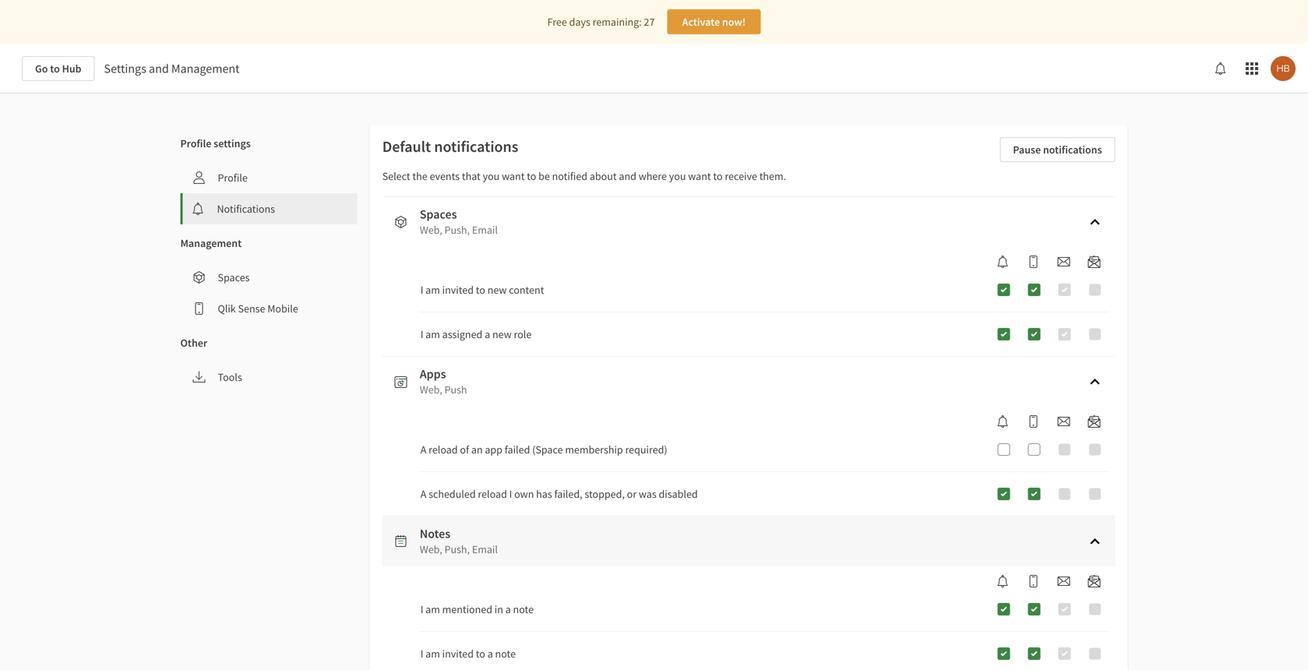 Task type: locate. For each thing, give the bounding box(es) containing it.
howard brown image
[[1271, 56, 1296, 81]]

go
[[35, 62, 48, 76]]

notifications when using qlik sense in a browser image left notifications sent to your email image
[[997, 415, 1010, 428]]

1 vertical spatial web,
[[420, 383, 443, 397]]

1 vertical spatial notifications sent to your email element
[[1052, 415, 1077, 428]]

i down i am mentioned in a note
[[421, 647, 424, 661]]

profile settings
[[180, 136, 251, 150]]

notifications bundled in a daily email digest image right notifications sent to your email image
[[1089, 415, 1101, 428]]

profile
[[180, 136, 212, 150], [218, 171, 248, 185]]

0 vertical spatial web,
[[420, 223, 443, 237]]

1 notifications sent to your email image from the top
[[1058, 256, 1071, 268]]

2 notifications bundled in a daily email digest image from the top
[[1089, 575, 1101, 588]]

1 horizontal spatial want
[[689, 169, 711, 183]]

web, inside spaces web, push, email
[[420, 223, 443, 237]]

2 email from the top
[[472, 543, 498, 557]]

1 vertical spatial profile
[[218, 171, 248, 185]]

i
[[421, 283, 424, 297], [421, 327, 424, 341], [510, 487, 512, 501], [421, 603, 424, 617], [421, 647, 424, 661]]

a
[[421, 443, 427, 457], [421, 487, 427, 501]]

push, down events
[[445, 223, 470, 237]]

want left 'receive'
[[689, 169, 711, 183]]

remaining:
[[593, 15, 642, 29]]

2 invited from the top
[[442, 647, 474, 661]]

1 vertical spatial notifications bundled in a daily email digest image
[[1089, 575, 1101, 588]]

notifications link
[[183, 193, 358, 225]]

notifications bundled in a daily email digest element for apps
[[1082, 415, 1107, 428]]

failed
[[505, 443, 530, 457]]

am
[[426, 283, 440, 297], [426, 327, 440, 341], [426, 603, 440, 617], [426, 647, 440, 661]]

1 notifications when using qlik sense in a browser image from the top
[[997, 415, 1010, 428]]

2 vertical spatial notifications bundled in a daily email digest element
[[1082, 575, 1107, 588]]

1 notifications when using qlik sense in a browser element from the top
[[991, 256, 1016, 268]]

2 web, from the top
[[420, 383, 443, 397]]

3 am from the top
[[426, 603, 440, 617]]

i left mentioned
[[421, 603, 424, 617]]

0 horizontal spatial profile
[[180, 136, 212, 150]]

1 vertical spatial notifications when using qlik sense in a browser element
[[991, 415, 1016, 428]]

2 push, from the top
[[445, 543, 470, 557]]

2 notifications sent to your email image from the top
[[1058, 575, 1071, 588]]

new left role
[[493, 327, 512, 341]]

web, down apps in the bottom left of the page
[[420, 383, 443, 397]]

in
[[495, 603, 503, 617]]

0 vertical spatial notifications sent to your email image
[[1058, 256, 1071, 268]]

email inside notes web, push, email
[[472, 543, 498, 557]]

2 notifications when using qlik sense in a browser image from the top
[[997, 575, 1010, 588]]

2 push notifications in qlik sense mobile element from the top
[[1022, 415, 1047, 428]]

1 vertical spatial notifications bundled in a daily email digest element
[[1082, 415, 1107, 428]]

2 a from the top
[[421, 487, 427, 501]]

want
[[502, 169, 525, 183], [689, 169, 711, 183]]

1 email from the top
[[472, 223, 498, 237]]

spaces
[[420, 207, 457, 222], [218, 271, 250, 285]]

1 vertical spatial notifications sent to your email image
[[1058, 575, 1071, 588]]

new for role
[[493, 327, 512, 341]]

notifications when using qlik sense in a browser element
[[991, 256, 1016, 268], [991, 415, 1016, 428], [991, 575, 1016, 588]]

notes web, push, email
[[420, 526, 498, 557]]

activate now! link
[[668, 9, 761, 34]]

2 vertical spatial notifications sent to your email element
[[1052, 575, 1077, 588]]

new left content
[[488, 283, 507, 297]]

profile up notifications
[[218, 171, 248, 185]]

0 vertical spatial new
[[488, 283, 507, 297]]

1 horizontal spatial notifications
[[1044, 143, 1103, 157]]

0 vertical spatial note
[[513, 603, 534, 617]]

app
[[485, 443, 503, 457]]

0 horizontal spatial want
[[502, 169, 525, 183]]

1 notifications bundled in a daily email digest image from the top
[[1089, 415, 1101, 428]]

1 horizontal spatial you
[[669, 169, 686, 183]]

web,
[[420, 223, 443, 237], [420, 383, 443, 397], [420, 543, 443, 557]]

0 vertical spatial push,
[[445, 223, 470, 237]]

notifications sent to your email element for notes
[[1052, 575, 1077, 588]]

0 vertical spatial and
[[149, 61, 169, 76]]

1 vertical spatial spaces
[[218, 271, 250, 285]]

and right settings
[[149, 61, 169, 76]]

note down in
[[495, 647, 516, 661]]

invited up the assigned
[[442, 283, 474, 297]]

1 want from the left
[[502, 169, 525, 183]]

new for content
[[488, 283, 507, 297]]

1 vertical spatial push notifications in qlik sense mobile element
[[1022, 415, 1047, 428]]

to down i am mentioned in a note
[[476, 647, 486, 661]]

i for i am invited to new content
[[421, 283, 424, 297]]

am down i am mentioned in a note
[[426, 647, 440, 661]]

2 am from the top
[[426, 327, 440, 341]]

web, down the
[[420, 223, 443, 237]]

management up profile settings
[[171, 61, 240, 76]]

sense
[[238, 302, 265, 316]]

management down notifications
[[180, 236, 242, 250]]

note
[[513, 603, 534, 617], [495, 647, 516, 661]]

to up i am assigned a new role
[[476, 283, 486, 297]]

0 vertical spatial email
[[472, 223, 498, 237]]

notifications when using qlik sense in a browser image left push notifications in qlik sense mobile image
[[997, 575, 1010, 588]]

or
[[627, 487, 637, 501]]

1 notifications bundled in a daily email digest element from the top
[[1082, 256, 1107, 268]]

0 vertical spatial invited
[[442, 283, 474, 297]]

1 vertical spatial a
[[421, 487, 427, 501]]

spaces inside spaces web, push, email
[[420, 207, 457, 222]]

profile for profile
[[218, 171, 248, 185]]

i left the assigned
[[421, 327, 424, 341]]

web, down notes
[[420, 543, 443, 557]]

you
[[483, 169, 500, 183], [669, 169, 686, 183]]

1 vertical spatial push notifications in qlik sense mobile image
[[1028, 415, 1040, 428]]

a
[[485, 327, 490, 341], [506, 603, 511, 617], [488, 647, 493, 661]]

1 web, from the top
[[420, 223, 443, 237]]

push, down notes
[[445, 543, 470, 557]]

0 vertical spatial a
[[485, 327, 490, 341]]

3 notifications bundled in a daily email digest element from the top
[[1082, 575, 1107, 588]]

invited down mentioned
[[442, 647, 474, 661]]

3 web, from the top
[[420, 543, 443, 557]]

0 vertical spatial push notifications in qlik sense mobile image
[[1028, 256, 1040, 268]]

a down i am mentioned in a note
[[488, 647, 493, 661]]

a right in
[[506, 603, 511, 617]]

want left be
[[502, 169, 525, 183]]

0 vertical spatial spaces
[[420, 207, 457, 222]]

email
[[472, 223, 498, 237], [472, 543, 498, 557]]

1 vertical spatial reload
[[478, 487, 507, 501]]

0 vertical spatial push notifications in qlik sense mobile element
[[1022, 256, 1047, 268]]

2 vertical spatial web,
[[420, 543, 443, 557]]

that
[[462, 169, 481, 183]]

2 notifications bundled in a daily email digest element from the top
[[1082, 415, 1107, 428]]

am for i am assigned a new role
[[426, 327, 440, 341]]

1 vertical spatial push,
[[445, 543, 470, 557]]

push notifications in qlik sense mobile element
[[1022, 256, 1047, 268], [1022, 415, 1047, 428], [1022, 575, 1047, 588]]

notifications bundled in a daily email digest image
[[1089, 415, 1101, 428], [1089, 575, 1101, 588]]

mentioned
[[442, 603, 493, 617]]

2 vertical spatial notifications when using qlik sense in a browser element
[[991, 575, 1016, 588]]

1 you from the left
[[483, 169, 500, 183]]

1 vertical spatial new
[[493, 327, 512, 341]]

notifications sent to your email image for note
[[1058, 575, 1071, 588]]

notifications sent to your email element
[[1052, 256, 1077, 268], [1052, 415, 1077, 428], [1052, 575, 1077, 588]]

a for in
[[506, 603, 511, 617]]

2 vertical spatial a
[[488, 647, 493, 661]]

you right where
[[669, 169, 686, 183]]

settings
[[214, 136, 251, 150]]

1 horizontal spatial profile
[[218, 171, 248, 185]]

to left 'receive'
[[714, 169, 723, 183]]

assigned
[[442, 327, 483, 341]]

2 push notifications in qlik sense mobile image from the top
[[1028, 415, 1040, 428]]

notifications when using qlik sense in a browser image for notes
[[997, 575, 1010, 588]]

to
[[50, 62, 60, 76], [527, 169, 537, 183], [714, 169, 723, 183], [476, 283, 486, 297], [476, 647, 486, 661]]

notifications when using qlik sense in a browser image for apps
[[997, 415, 1010, 428]]

notifications sent to your email image right push notifications in qlik sense mobile image
[[1058, 575, 1071, 588]]

2 notifications when using qlik sense in a browser element from the top
[[991, 415, 1016, 428]]

am for i am invited to new content
[[426, 283, 440, 297]]

email inside spaces web, push, email
[[472, 223, 498, 237]]

0 vertical spatial notifications bundled in a daily email digest image
[[1089, 415, 1101, 428]]

0 horizontal spatial spaces
[[218, 271, 250, 285]]

1 horizontal spatial and
[[619, 169, 637, 183]]

i left 'own'
[[510, 487, 512, 501]]

notifications
[[434, 137, 519, 156], [1044, 143, 1103, 157]]

0 horizontal spatial you
[[483, 169, 500, 183]]

1 vertical spatial invited
[[442, 647, 474, 661]]

0 vertical spatial profile
[[180, 136, 212, 150]]

3 push notifications in qlik sense mobile element from the top
[[1022, 575, 1047, 588]]

0 horizontal spatial notifications
[[434, 137, 519, 156]]

notifications up that
[[434, 137, 519, 156]]

be
[[539, 169, 550, 183]]

scheduled
[[429, 487, 476, 501]]

web, inside notes web, push, email
[[420, 543, 443, 557]]

notifications
[[217, 202, 275, 216]]

notifications bundled in a daily email digest image for apps
[[1089, 415, 1101, 428]]

2 want from the left
[[689, 169, 711, 183]]

reload
[[429, 443, 458, 457], [478, 487, 507, 501]]

email down that
[[472, 223, 498, 237]]

1 horizontal spatial spaces
[[420, 207, 457, 222]]

3 notifications when using qlik sense in a browser element from the top
[[991, 575, 1016, 588]]

tools link
[[180, 362, 358, 393]]

1 am from the top
[[426, 283, 440, 297]]

0 vertical spatial notifications when using qlik sense in a browser element
[[991, 256, 1016, 268]]

spaces for spaces web, push, email
[[420, 207, 457, 222]]

spaces down events
[[420, 207, 457, 222]]

a for a reload of an app failed (space membership required)
[[421, 443, 427, 457]]

1 vertical spatial note
[[495, 647, 516, 661]]

1 vertical spatial a
[[506, 603, 511, 617]]

2 vertical spatial push notifications in qlik sense mobile element
[[1022, 575, 1047, 588]]

notifications inside button
[[1044, 143, 1103, 157]]

notifications sent to your email image
[[1058, 415, 1071, 428]]

push,
[[445, 223, 470, 237], [445, 543, 470, 557]]

0 vertical spatial notifications sent to your email element
[[1052, 256, 1077, 268]]

1 push notifications in qlik sense mobile image from the top
[[1028, 256, 1040, 268]]

you right that
[[483, 169, 500, 183]]

a right the assigned
[[485, 327, 490, 341]]

am up i am assigned a new role
[[426, 283, 440, 297]]

1 push, from the top
[[445, 223, 470, 237]]

pause notifications button
[[1000, 137, 1116, 162]]

notifications bundled in a daily email digest element
[[1082, 256, 1107, 268], [1082, 415, 1107, 428], [1082, 575, 1107, 588]]

0 vertical spatial notifications bundled in a daily email digest element
[[1082, 256, 1107, 268]]

go to hub
[[35, 62, 81, 76]]

note right in
[[513, 603, 534, 617]]

reload left of
[[429, 443, 458, 457]]

management
[[171, 61, 240, 76], [180, 236, 242, 250]]

was
[[639, 487, 657, 501]]

and
[[149, 61, 169, 76], [619, 169, 637, 183]]

settings
[[104, 61, 146, 76]]

i up i am assigned a new role
[[421, 283, 424, 297]]

1 a from the top
[[421, 443, 427, 457]]

0 vertical spatial reload
[[429, 443, 458, 457]]

4 am from the top
[[426, 647, 440, 661]]

1 vertical spatial notifications when using qlik sense in a browser image
[[997, 575, 1010, 588]]

reload left 'own'
[[478, 487, 507, 501]]

1 vertical spatial and
[[619, 169, 637, 183]]

notifications when using qlik sense in a browser image
[[997, 256, 1010, 268]]

web, for spaces
[[420, 223, 443, 237]]

2 notifications sent to your email element from the top
[[1052, 415, 1077, 428]]

push, inside spaces web, push, email
[[445, 223, 470, 237]]

receive
[[725, 169, 758, 183]]

0 vertical spatial a
[[421, 443, 427, 457]]

notifications sent to your email image for content
[[1058, 256, 1071, 268]]

am left mentioned
[[426, 603, 440, 617]]

new
[[488, 283, 507, 297], [493, 327, 512, 341]]

3 notifications sent to your email element from the top
[[1052, 575, 1077, 588]]

i for i am mentioned in a note
[[421, 603, 424, 617]]

email up i am mentioned in a note
[[472, 543, 498, 557]]

free days remaining: 27
[[548, 15, 655, 29]]

disabled
[[659, 487, 698, 501]]

1 invited from the top
[[442, 283, 474, 297]]

profile left settings
[[180, 136, 212, 150]]

notifications bundled in a daily email digest image right push notifications in qlik sense mobile image
[[1089, 575, 1101, 588]]

0 vertical spatial notifications when using qlik sense in a browser image
[[997, 415, 1010, 428]]

email for spaces
[[472, 223, 498, 237]]

notifications sent to your email image
[[1058, 256, 1071, 268], [1058, 575, 1071, 588]]

notifications when using qlik sense in a browser image
[[997, 415, 1010, 428], [997, 575, 1010, 588]]

notifications right pause
[[1044, 143, 1103, 157]]

invited
[[442, 283, 474, 297], [442, 647, 474, 661]]

push, for notes
[[445, 543, 470, 557]]

push notifications in qlik sense mobile image left notifications sent to your email image
[[1028, 415, 1040, 428]]

notifications sent to your email image left notifications bundled in a daily email digest image
[[1058, 256, 1071, 268]]

the
[[413, 169, 428, 183]]

and right about
[[619, 169, 637, 183]]

1 vertical spatial email
[[472, 543, 498, 557]]

push notifications in qlik sense mobile image
[[1028, 256, 1040, 268], [1028, 415, 1040, 428]]

a left scheduled at the bottom of the page
[[421, 487, 427, 501]]

notifications sent to your email element for apps
[[1052, 415, 1077, 428]]

a left of
[[421, 443, 427, 457]]

web, inside apps web, push
[[420, 383, 443, 397]]

am for i am mentioned in a note
[[426, 603, 440, 617]]

push, inside notes web, push, email
[[445, 543, 470, 557]]

free
[[548, 15, 567, 29]]

pause notifications
[[1014, 143, 1103, 157]]

about
[[590, 169, 617, 183]]

note for i am mentioned in a note
[[513, 603, 534, 617]]

qlik
[[218, 302, 236, 316]]

am left the assigned
[[426, 327, 440, 341]]

own
[[515, 487, 534, 501]]

push notifications in qlik sense mobile image right notifications when using qlik sense in a browser icon
[[1028, 256, 1040, 268]]

spaces up the "qlik"
[[218, 271, 250, 285]]



Task type: vqa. For each thing, say whether or not it's contained in the screenshot.
third am from the top of the page
yes



Task type: describe. For each thing, give the bounding box(es) containing it.
1 horizontal spatial reload
[[478, 487, 507, 501]]

other
[[180, 336, 207, 350]]

push notifications in qlik sense mobile image for a scheduled reload i own has failed, stopped, or was disabled
[[1028, 415, 1040, 428]]

note for i am invited to a note
[[495, 647, 516, 661]]

(space
[[533, 443, 563, 457]]

spaces web, push, email
[[420, 207, 498, 237]]

them.
[[760, 169, 787, 183]]

notifications for pause notifications
[[1044, 143, 1103, 157]]

notifications bundled in a daily email digest image
[[1089, 256, 1101, 268]]

spaces link
[[180, 262, 358, 293]]

push notifications in qlik sense mobile element for notes
[[1022, 575, 1047, 588]]

1 vertical spatial management
[[180, 236, 242, 250]]

2 you from the left
[[669, 169, 686, 183]]

i for i am assigned a new role
[[421, 327, 424, 341]]

settings and management
[[104, 61, 240, 76]]

email for notes
[[472, 543, 498, 557]]

1 push notifications in qlik sense mobile element from the top
[[1022, 256, 1047, 268]]

notifications when using qlik sense in a browser element for apps
[[991, 415, 1016, 428]]

push notifications in qlik sense mobile image for i am assigned a new role
[[1028, 256, 1040, 268]]

a scheduled reload i own has failed, stopped, or was disabled
[[421, 487, 698, 501]]

go to hub link
[[22, 56, 95, 81]]

push
[[445, 383, 467, 397]]

activate now!
[[683, 15, 746, 29]]

apps web, push
[[420, 366, 467, 397]]

hub
[[62, 62, 81, 76]]

activate
[[683, 15, 720, 29]]

invited for new
[[442, 283, 474, 297]]

notifications when using qlik sense in a browser element for notes
[[991, 575, 1016, 588]]

a reload of an app failed (space membership required)
[[421, 443, 668, 457]]

web, for notes
[[420, 543, 443, 557]]

select
[[383, 169, 411, 183]]

0 horizontal spatial reload
[[429, 443, 458, 457]]

has
[[536, 487, 552, 501]]

qlik sense mobile link
[[180, 293, 358, 324]]

of
[[460, 443, 469, 457]]

default notifications
[[383, 137, 519, 156]]

0 vertical spatial management
[[171, 61, 240, 76]]

spaces for spaces
[[218, 271, 250, 285]]

tools
[[218, 370, 242, 384]]

notified
[[552, 169, 588, 183]]

qlik sense mobile
[[218, 302, 298, 316]]

i am invited to a note
[[421, 647, 516, 661]]

invited for a
[[442, 647, 474, 661]]

notifications bundled in a daily email digest image for notes
[[1089, 575, 1101, 588]]

to left be
[[527, 169, 537, 183]]

a for to
[[488, 647, 493, 661]]

mobile
[[268, 302, 298, 316]]

i am invited to new content
[[421, 283, 544, 297]]

to right go
[[50, 62, 60, 76]]

push notifications in qlik sense mobile image
[[1028, 575, 1040, 588]]

pause
[[1014, 143, 1041, 157]]

now!
[[723, 15, 746, 29]]

an
[[471, 443, 483, 457]]

a for a scheduled reload i own has failed, stopped, or was disabled
[[421, 487, 427, 501]]

notes
[[420, 526, 451, 542]]

where
[[639, 169, 667, 183]]

stopped,
[[585, 487, 625, 501]]

membership
[[565, 443, 623, 457]]

content
[[509, 283, 544, 297]]

select the events that you want to be notified about and where you want to receive them.
[[383, 169, 787, 183]]

am for i am invited to a note
[[426, 647, 440, 661]]

days
[[570, 15, 591, 29]]

role
[[514, 327, 532, 341]]

i am assigned a new role
[[421, 327, 532, 341]]

27
[[644, 15, 655, 29]]

required)
[[626, 443, 668, 457]]

notifications bundled in a daily email digest element for notes
[[1082, 575, 1107, 588]]

default
[[383, 137, 431, 156]]

profile link
[[180, 162, 358, 193]]

failed,
[[555, 487, 583, 501]]

push, for spaces
[[445, 223, 470, 237]]

i for i am invited to a note
[[421, 647, 424, 661]]

notifications for default notifications
[[434, 137, 519, 156]]

web, for apps
[[420, 383, 443, 397]]

profile for profile settings
[[180, 136, 212, 150]]

events
[[430, 169, 460, 183]]

i am mentioned in a note
[[421, 603, 534, 617]]

0 horizontal spatial and
[[149, 61, 169, 76]]

push notifications in qlik sense mobile element for apps
[[1022, 415, 1047, 428]]

1 notifications sent to your email element from the top
[[1052, 256, 1077, 268]]

apps
[[420, 366, 446, 382]]



